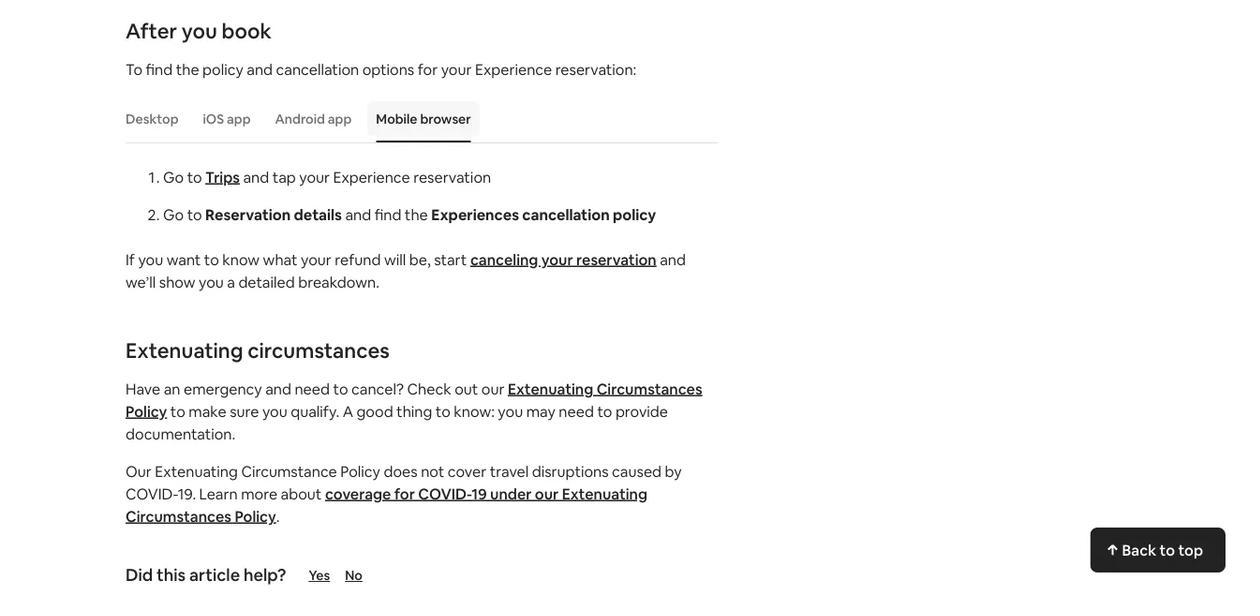 Task type: locate. For each thing, give the bounding box(es) containing it.
2 vertical spatial policy
[[235, 507, 276, 526]]

0 horizontal spatial find
[[146, 60, 173, 79]]

0 vertical spatial policy
[[203, 60, 243, 79]]

1 horizontal spatial experience
[[475, 60, 552, 79]]

provide
[[616, 402, 668, 421]]

policy
[[203, 60, 243, 79], [613, 205, 656, 224]]

we'll
[[126, 272, 156, 292]]

extenuating
[[126, 337, 243, 364], [508, 379, 594, 398], [155, 462, 238, 481], [562, 484, 648, 503]]

our down "disruptions"
[[535, 484, 559, 503]]

policy down the "have" at the bottom left
[[126, 402, 167, 421]]

our right out
[[482, 379, 505, 398]]

0 vertical spatial our
[[482, 379, 505, 398]]

1 horizontal spatial reservation
[[577, 250, 657, 269]]

1 horizontal spatial policy
[[235, 507, 276, 526]]

covid- down not
[[418, 484, 472, 503]]

1 vertical spatial policy
[[340, 462, 380, 481]]

0 vertical spatial the
[[176, 60, 199, 79]]

know:
[[454, 402, 495, 421]]

1 horizontal spatial app
[[328, 111, 352, 127]]

breakdown.
[[298, 272, 379, 292]]

1 vertical spatial for
[[394, 484, 415, 503]]

covid- inside coverage for covid-19 under our extenuating circumstances policy
[[418, 484, 472, 503]]

0 vertical spatial policy
[[126, 402, 167, 421]]

the up be,
[[405, 205, 428, 224]]

did this article help?
[[126, 564, 286, 586]]

yes button
[[309, 567, 330, 584]]

top
[[1179, 540, 1204, 560]]

app for android app
[[328, 111, 352, 127]]

1 vertical spatial find
[[375, 205, 402, 224]]

experience up go to reservation details and find the experiences cancellation policy
[[333, 167, 410, 187]]

circumstances inside extenuating circumstances policy
[[597, 379, 703, 398]]

and
[[247, 60, 273, 79], [243, 167, 269, 187], [345, 205, 371, 224], [660, 250, 686, 269], [265, 379, 291, 398]]

0 horizontal spatial the
[[176, 60, 199, 79]]

1 vertical spatial policy
[[613, 205, 656, 224]]

1 go from the top
[[163, 167, 184, 187]]

extenuating up may
[[508, 379, 594, 398]]

the
[[176, 60, 199, 79], [405, 205, 428, 224]]

learn
[[199, 484, 238, 503]]

your right 'tap'
[[299, 167, 330, 187]]

circumstances down 19.
[[126, 507, 231, 526]]

to left trips link
[[187, 167, 202, 187]]

extenuating inside coverage for covid-19 under our extenuating circumstances policy
[[562, 484, 648, 503]]

1 horizontal spatial for
[[418, 60, 438, 79]]

need right may
[[559, 402, 594, 421]]

what
[[263, 250, 298, 269]]

desktop button
[[116, 101, 188, 137]]

1 covid- from the left
[[126, 484, 178, 503]]

start
[[434, 250, 467, 269]]

documentation.
[[126, 424, 235, 443]]

covid-
[[126, 484, 178, 503], [418, 484, 472, 503]]

trips link
[[205, 167, 240, 187]]

1 horizontal spatial our
[[535, 484, 559, 503]]

1 vertical spatial experience
[[333, 167, 410, 187]]

1 horizontal spatial covid-
[[418, 484, 472, 503]]

extenuating up 19.
[[155, 462, 238, 481]]

go up want
[[163, 205, 184, 224]]

extenuating down caused
[[562, 484, 648, 503]]

to
[[187, 167, 202, 187], [187, 205, 202, 224], [204, 250, 219, 269], [333, 379, 348, 398], [170, 402, 185, 421], [436, 402, 451, 421], [597, 402, 612, 421], [1160, 540, 1175, 560]]

1 horizontal spatial find
[[375, 205, 402, 224]]

1 horizontal spatial policy
[[613, 205, 656, 224]]

coverage for covid-19 under our extenuating circumstances policy link
[[126, 484, 648, 526]]

1 vertical spatial our
[[535, 484, 559, 503]]

details
[[294, 205, 342, 224]]

our
[[482, 379, 505, 398], [535, 484, 559, 503]]

0 horizontal spatial covid-
[[126, 484, 178, 503]]

2 app from the left
[[328, 111, 352, 127]]

coverage for covid-19 under our extenuating circumstances policy
[[126, 484, 648, 526]]

a
[[227, 272, 235, 292]]

1 horizontal spatial cancellation
[[522, 205, 610, 224]]

may
[[526, 402, 556, 421]]

tab list
[[116, 96, 718, 142]]

0 horizontal spatial cancellation
[[276, 60, 359, 79]]

mobile browser button
[[367, 101, 481, 137]]

extenuating circumstances policy link
[[126, 379, 703, 421]]

cancellation up canceling your reservation link
[[522, 205, 610, 224]]

0 horizontal spatial experience
[[333, 167, 410, 187]]

policy up canceling your reservation link
[[613, 205, 656, 224]]

policy down more
[[235, 507, 276, 526]]

for down does
[[394, 484, 415, 503]]

you right if
[[138, 250, 163, 269]]

1 horizontal spatial need
[[559, 402, 594, 421]]

canceling
[[470, 250, 538, 269]]

circumstances up provide
[[597, 379, 703, 398]]

0 horizontal spatial reservation
[[414, 167, 491, 187]]

0 vertical spatial reservation
[[414, 167, 491, 187]]

extenuating circumstances
[[126, 337, 390, 364]]

policy
[[126, 402, 167, 421], [340, 462, 380, 481], [235, 507, 276, 526]]

covid- down our
[[126, 484, 178, 503]]

and inside and we'll show you a detailed breakdown.
[[660, 250, 686, 269]]

will
[[384, 250, 406, 269]]

circumstances
[[597, 379, 703, 398], [126, 507, 231, 526]]

policy down book
[[203, 60, 243, 79]]

good
[[357, 402, 393, 421]]

experience left reservation:
[[475, 60, 552, 79]]

0 horizontal spatial for
[[394, 484, 415, 503]]

2 horizontal spatial policy
[[340, 462, 380, 481]]

you left book
[[182, 17, 217, 44]]

0 vertical spatial experience
[[475, 60, 552, 79]]

1 vertical spatial circumstances
[[126, 507, 231, 526]]

1 vertical spatial reservation
[[577, 250, 657, 269]]

experiences
[[431, 205, 519, 224]]

1 vertical spatial go
[[163, 205, 184, 224]]

to down "check"
[[436, 402, 451, 421]]

1 app from the left
[[227, 111, 251, 127]]

the down after you book
[[176, 60, 199, 79]]

your
[[441, 60, 472, 79], [299, 167, 330, 187], [301, 250, 332, 269], [542, 250, 573, 269]]

0 horizontal spatial policy
[[126, 402, 167, 421]]

under
[[490, 484, 532, 503]]

you left the a
[[199, 272, 224, 292]]

2 covid- from the left
[[418, 484, 472, 503]]

options
[[362, 60, 415, 79]]

app for ios app
[[227, 111, 251, 127]]

ios app button
[[194, 101, 260, 137]]

to up 'documentation.'
[[170, 402, 185, 421]]

more
[[241, 484, 278, 503]]

go left trips
[[163, 167, 184, 187]]

did
[[126, 564, 153, 586]]

reservation
[[414, 167, 491, 187], [577, 250, 657, 269]]

app
[[227, 111, 251, 127], [328, 111, 352, 127]]

cancel?
[[352, 379, 404, 398]]

know
[[222, 250, 260, 269]]

experience
[[475, 60, 552, 79], [333, 167, 410, 187]]

our extenuating circumstance policy does not cover travel disruptions caused by covid-19. learn more about
[[126, 462, 682, 503]]

1 vertical spatial cancellation
[[522, 205, 610, 224]]

need up 'qualify.'
[[295, 379, 330, 398]]

app right the android
[[328, 111, 352, 127]]

cancellation
[[276, 60, 359, 79], [522, 205, 610, 224]]

to right want
[[204, 250, 219, 269]]

android
[[275, 111, 325, 127]]

for right options
[[418, 60, 438, 79]]

app right ios
[[227, 111, 251, 127]]

go to trips and tap your experience reservation
[[163, 167, 491, 187]]

cancellation up android app button
[[276, 60, 359, 79]]

find right to
[[146, 60, 173, 79]]

tap
[[273, 167, 296, 187]]

to up want
[[187, 205, 202, 224]]

find up if you want to know what your refund will be, start canceling your reservation
[[375, 205, 402, 224]]

mobile browser
[[376, 111, 471, 127]]

0 vertical spatial go
[[163, 167, 184, 187]]

0 horizontal spatial need
[[295, 379, 330, 398]]

policy up coverage
[[340, 462, 380, 481]]

app inside button
[[328, 111, 352, 127]]

go
[[163, 167, 184, 187], [163, 205, 184, 224]]

to left top
[[1160, 540, 1175, 560]]

ios
[[203, 111, 224, 127]]

1 horizontal spatial circumstances
[[597, 379, 703, 398]]

1 vertical spatial need
[[559, 402, 594, 421]]

0 vertical spatial circumstances
[[597, 379, 703, 398]]

your up breakdown.
[[301, 250, 332, 269]]

emergency
[[184, 379, 262, 398]]

detailed
[[238, 272, 295, 292]]

app inside 'button'
[[227, 111, 251, 127]]

0 horizontal spatial circumstances
[[126, 507, 231, 526]]

1 vertical spatial the
[[405, 205, 428, 224]]

2 go from the top
[[163, 205, 184, 224]]

to inside button
[[1160, 540, 1175, 560]]

help?
[[244, 564, 286, 586]]

covid- inside our extenuating circumstance policy does not cover travel disruptions caused by covid-19. learn more about
[[126, 484, 178, 503]]

trips
[[205, 167, 240, 187]]

19.
[[178, 484, 196, 503]]

0 horizontal spatial app
[[227, 111, 251, 127]]



Task type: vqa. For each thing, say whether or not it's contained in the screenshot.
bottommost The You
no



Task type: describe. For each thing, give the bounding box(es) containing it.
reservation:
[[556, 60, 637, 79]]

our inside coverage for covid-19 under our extenuating circumstances policy
[[535, 484, 559, 503]]

extenuating circumstances policy
[[126, 379, 703, 421]]

make
[[189, 402, 226, 421]]

tab list containing desktop
[[116, 96, 718, 142]]

android app button
[[266, 101, 361, 137]]

desktop
[[126, 111, 179, 127]]

back
[[1122, 540, 1157, 560]]

coverage
[[325, 484, 391, 503]]

go to reservation details and find the experiences cancellation policy
[[163, 205, 656, 224]]

article
[[189, 564, 240, 586]]

book
[[222, 17, 272, 44]]

a
[[343, 402, 353, 421]]

0 horizontal spatial our
[[482, 379, 505, 398]]

no button
[[345, 567, 399, 584]]

1 horizontal spatial the
[[405, 205, 428, 224]]

not
[[421, 462, 445, 481]]

qualify.
[[291, 402, 339, 421]]

have an emergency and need to cancel? check out our
[[126, 379, 508, 398]]

extenuating inside our extenuating circumstance policy does not cover travel disruptions caused by covid-19. learn more about
[[155, 462, 238, 481]]

0 vertical spatial find
[[146, 60, 173, 79]]

an
[[164, 379, 180, 398]]

back to top button
[[1091, 528, 1226, 573]]

back to top
[[1122, 540, 1204, 560]]

your right "canceling"
[[542, 250, 573, 269]]

extenuating up an at bottom
[[126, 337, 243, 364]]

browser
[[420, 111, 471, 127]]

policy inside our extenuating circumstance policy does not cover travel disruptions caused by covid-19. learn more about
[[340, 462, 380, 481]]

be,
[[409, 250, 431, 269]]

show
[[159, 272, 195, 292]]

this
[[157, 564, 186, 586]]

.
[[276, 507, 280, 526]]

after
[[126, 17, 177, 44]]

travel
[[490, 462, 529, 481]]

your up the browser
[[441, 60, 472, 79]]

to make sure you qualify. a good thing to know: you may need to provide documentation.
[[126, 402, 668, 443]]

you right sure
[[262, 402, 287, 421]]

reservation
[[205, 205, 291, 224]]

sure
[[230, 402, 259, 421]]

you inside and we'll show you a detailed breakdown.
[[199, 272, 224, 292]]

want
[[167, 250, 201, 269]]

caused
[[612, 462, 662, 481]]

to find the policy and cancellation options for your experience reservation:
[[126, 60, 637, 79]]

have
[[126, 379, 160, 398]]

cover
[[448, 462, 487, 481]]

out
[[455, 379, 478, 398]]

no
[[345, 567, 363, 584]]

policy inside coverage for covid-19 under our extenuating circumstances policy
[[235, 507, 276, 526]]

19
[[472, 484, 487, 503]]

to up a
[[333, 379, 348, 398]]

android app
[[275, 111, 352, 127]]

canceling your reservation link
[[470, 250, 657, 269]]

if
[[126, 250, 135, 269]]

0 vertical spatial need
[[295, 379, 330, 398]]

go for go to trips and tap your experience reservation
[[163, 167, 184, 187]]

ios app
[[203, 111, 251, 127]]

circumstance
[[241, 462, 337, 481]]

need inside the to make sure you qualify. a good thing to know: you may need to provide documentation.
[[559, 402, 594, 421]]

our
[[126, 462, 152, 481]]

about
[[281, 484, 322, 503]]

circumstances
[[248, 337, 390, 364]]

and we'll show you a detailed breakdown.
[[126, 250, 686, 292]]

you left may
[[498, 402, 523, 421]]

check
[[407, 379, 451, 398]]

after you book
[[126, 17, 272, 44]]

0 horizontal spatial policy
[[203, 60, 243, 79]]

to
[[126, 60, 143, 79]]

circumstances inside coverage for covid-19 under our extenuating circumstances policy
[[126, 507, 231, 526]]

does
[[384, 462, 418, 481]]

policy inside extenuating circumstances policy
[[126, 402, 167, 421]]

if you want to know what your refund will be, start canceling your reservation
[[126, 250, 657, 269]]

disruptions
[[532, 462, 609, 481]]

thing
[[397, 402, 432, 421]]

0 vertical spatial cancellation
[[276, 60, 359, 79]]

for inside coverage for covid-19 under our extenuating circumstances policy
[[394, 484, 415, 503]]

to left provide
[[597, 402, 612, 421]]

refund
[[335, 250, 381, 269]]

extenuating inside extenuating circumstances policy
[[508, 379, 594, 398]]

yes
[[309, 567, 330, 584]]

mobile
[[376, 111, 417, 127]]

0 vertical spatial for
[[418, 60, 438, 79]]

go for go to reservation details and find the experiences cancellation policy
[[163, 205, 184, 224]]

by
[[665, 462, 682, 481]]



